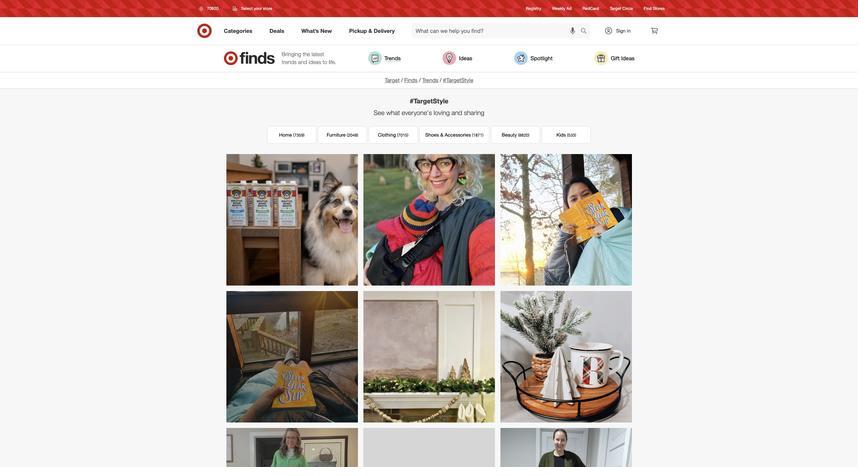 Task type: vqa. For each thing, say whether or not it's contained in the screenshot.
the ( for Clothing
yes



Task type: describe. For each thing, give the bounding box(es) containing it.
furniture
[[327, 132, 346, 138]]

) for kids
[[575, 133, 576, 138]]

user image by @at.home.with.hilary image
[[363, 291, 495, 423]]

user image by @cute_little_things_nc image
[[501, 291, 632, 423]]

what
[[387, 109, 400, 116]]

search
[[578, 28, 594, 35]]

( for kids
[[567, 133, 568, 138]]

sharing
[[464, 109, 485, 116]]

what's new
[[302, 27, 332, 34]]

target / finds / trends / #targetstyle
[[385, 77, 474, 84]]

and for trends
[[298, 59, 307, 65]]

( for home
[[293, 133, 294, 138]]

ideas link
[[443, 51, 473, 65]]

user image by @heisenaussie image
[[226, 154, 358, 286]]

pickup & delivery
[[349, 27, 395, 34]]

bringing
[[282, 51, 301, 58]]

weekly ad
[[552, 6, 572, 11]]

( for beauty
[[518, 133, 519, 138]]

2 / from the left
[[419, 77, 421, 84]]

target finds image
[[224, 51, 275, 65]]

70820 button
[[195, 2, 226, 15]]

redcard
[[583, 6, 599, 11]]

1 horizontal spatial trends link
[[422, 77, 439, 84]]

bringing the latest trends and ideas to life.
[[282, 51, 336, 65]]

see what everyone's loving and sharing
[[374, 109, 485, 116]]

ad
[[567, 6, 572, 11]]

search button
[[578, 23, 594, 40]]

clothing
[[378, 132, 396, 138]]

sign in
[[616, 28, 631, 34]]

clothing ( 7015 )
[[378, 132, 409, 138]]

weekly ad link
[[552, 6, 572, 12]]

home ( 7359 )
[[279, 132, 305, 138]]

your
[[254, 6, 262, 11]]

target for target / finds / trends / #targetstyle
[[385, 77, 400, 84]]

2048
[[348, 133, 357, 138]]

user image by @thesheffieldstylistician image
[[363, 154, 495, 286]]

kids ( 533 )
[[557, 132, 576, 138]]

latest
[[312, 51, 324, 58]]

( inside shoes & accessories ( 1871 )
[[472, 133, 473, 138]]

and for loving
[[452, 109, 462, 116]]

furniture ( 2048 )
[[327, 132, 358, 138]]

( for furniture
[[347, 133, 348, 138]]

select
[[241, 6, 253, 11]]

user image by @becci.wears.wool image
[[501, 428, 632, 467]]

0 horizontal spatial trends link
[[368, 51, 401, 65]]

533
[[568, 133, 575, 138]]

7015
[[398, 133, 408, 138]]

gift
[[611, 55, 620, 62]]

beauty
[[502, 132, 517, 138]]

) for beauty
[[529, 133, 530, 138]]

) for clothing
[[408, 133, 409, 138]]

find stores
[[644, 6, 665, 11]]

select your store
[[241, 6, 272, 11]]

target for target circle
[[610, 6, 621, 11]]

categories link
[[218, 23, 261, 38]]

0 vertical spatial #targetstyle
[[443, 77, 474, 84]]



Task type: locate. For each thing, give the bounding box(es) containing it.
0 horizontal spatial user image by @mapuamade image
[[226, 291, 358, 423]]

1 horizontal spatial ideas
[[622, 55, 635, 62]]

pickup & delivery link
[[343, 23, 404, 38]]

& inside 'link'
[[369, 27, 372, 34]]

shoes & accessories ( 1871 )
[[426, 132, 484, 138]]

1 horizontal spatial /
[[419, 77, 421, 84]]

) right home
[[304, 133, 305, 138]]

3 ) from the left
[[408, 133, 409, 138]]

pickup
[[349, 27, 367, 34]]

0 vertical spatial trends link
[[368, 51, 401, 65]]

1 vertical spatial trends link
[[422, 77, 439, 84]]

(
[[293, 133, 294, 138], [347, 133, 348, 138], [397, 133, 398, 138], [472, 133, 473, 138], [518, 133, 519, 138], [567, 133, 568, 138]]

6 ) from the left
[[575, 133, 576, 138]]

ideas inside 'link'
[[622, 55, 635, 62]]

1 ( from the left
[[293, 133, 294, 138]]

sign in link
[[599, 23, 642, 38]]

deals link
[[264, 23, 293, 38]]

circle
[[623, 6, 633, 11]]

1 vertical spatial &
[[441, 132, 444, 138]]

( for clothing
[[397, 133, 398, 138]]

1 vertical spatial target
[[385, 77, 400, 84]]

5 ( from the left
[[518, 133, 519, 138]]

1 horizontal spatial user image by @mapuamade image
[[501, 154, 632, 286]]

0 vertical spatial trends
[[385, 55, 401, 62]]

0 horizontal spatial /
[[401, 77, 403, 84]]

target circle link
[[610, 6, 633, 12]]

&
[[369, 27, 372, 34], [441, 132, 444, 138]]

0 vertical spatial user image by @mapuamade image
[[501, 154, 632, 286]]

2 ) from the left
[[357, 133, 358, 138]]

registry
[[526, 6, 542, 11]]

accessories
[[445, 132, 471, 138]]

4 ) from the left
[[483, 133, 484, 138]]

5 ) from the left
[[529, 133, 530, 138]]

( right accessories
[[472, 133, 473, 138]]

target left circle
[[610, 6, 621, 11]]

) right the furniture
[[357, 133, 358, 138]]

( right kids
[[567, 133, 568, 138]]

target circle
[[610, 6, 633, 11]]

1 vertical spatial trends
[[422, 77, 439, 84]]

see
[[374, 109, 385, 116]]

trends up target link
[[385, 55, 401, 62]]

) down sharing
[[483, 133, 484, 138]]

0 horizontal spatial &
[[369, 27, 372, 34]]

trends link
[[368, 51, 401, 65], [422, 77, 439, 84]]

& for delivery
[[369, 27, 372, 34]]

( inside clothing ( 7015 )
[[397, 133, 398, 138]]

/ left finds
[[401, 77, 403, 84]]

find stores link
[[644, 6, 665, 12]]

/
[[401, 77, 403, 84], [419, 77, 421, 84], [440, 77, 442, 84]]

) inside beauty ( 8820 )
[[529, 133, 530, 138]]

)
[[304, 133, 305, 138], [357, 133, 358, 138], [408, 133, 409, 138], [483, 133, 484, 138], [529, 133, 530, 138], [575, 133, 576, 138]]

new
[[321, 27, 332, 34]]

1 ) from the left
[[304, 133, 305, 138]]

2 ideas from the left
[[622, 55, 635, 62]]

loving
[[434, 109, 450, 116]]

shoes
[[426, 132, 439, 138]]

& right 'pickup'
[[369, 27, 372, 34]]

( inside furniture ( 2048 )
[[347, 133, 348, 138]]

spotlight link
[[514, 51, 553, 65]]

0 vertical spatial and
[[298, 59, 307, 65]]

70820
[[207, 6, 219, 11]]

ideas
[[309, 59, 321, 65]]

2 horizontal spatial /
[[440, 77, 442, 84]]

the
[[303, 51, 310, 58]]

8820
[[519, 133, 529, 138]]

gift ideas link
[[595, 51, 635, 65]]

) right clothing
[[408, 133, 409, 138]]

) for home
[[304, 133, 305, 138]]

user image by @mrsmacscloset image
[[226, 428, 358, 467]]

1 / from the left
[[401, 77, 403, 84]]

life.
[[329, 59, 336, 65]]

0 vertical spatial &
[[369, 27, 372, 34]]

home
[[279, 132, 292, 138]]

1 horizontal spatial target
[[610, 6, 621, 11]]

) inside home ( 7359 )
[[304, 133, 305, 138]]

what's new link
[[296, 23, 341, 38]]

target link
[[385, 77, 400, 84]]

#targetstyle up see what everyone's loving and sharing at top
[[410, 97, 449, 105]]

target
[[610, 6, 621, 11], [385, 77, 400, 84]]

1 horizontal spatial and
[[452, 109, 462, 116]]

) inside clothing ( 7015 )
[[408, 133, 409, 138]]

gift ideas
[[611, 55, 635, 62]]

trends link right finds
[[422, 77, 439, 84]]

1 ideas from the left
[[459, 55, 473, 62]]

3 ( from the left
[[397, 133, 398, 138]]

store
[[263, 6, 272, 11]]

0 horizontal spatial target
[[385, 77, 400, 84]]

to
[[323, 59, 327, 65]]

trends right finds
[[422, 77, 439, 84]]

target inside the target circle link
[[610, 6, 621, 11]]

2 ( from the left
[[347, 133, 348, 138]]

kids
[[557, 132, 566, 138]]

delivery
[[374, 27, 395, 34]]

( right the furniture
[[347, 133, 348, 138]]

3 / from the left
[[440, 77, 442, 84]]

weekly
[[552, 6, 566, 11]]

/ right finds link
[[419, 77, 421, 84]]

1 horizontal spatial &
[[441, 132, 444, 138]]

1871
[[473, 133, 483, 138]]

and
[[298, 59, 307, 65], [452, 109, 462, 116]]

categories
[[224, 27, 252, 34]]

find
[[644, 6, 652, 11]]

sign
[[616, 28, 626, 34]]

and right loving
[[452, 109, 462, 116]]

ideas up #targetstyle link
[[459, 55, 473, 62]]

and down 'the' at top
[[298, 59, 307, 65]]

What can we help you find? suggestions appear below search field
[[412, 23, 582, 38]]

#targetstyle
[[443, 77, 474, 84], [410, 97, 449, 105]]

deals
[[270, 27, 284, 34]]

0 horizontal spatial and
[[298, 59, 307, 65]]

registry link
[[526, 6, 542, 12]]

stores
[[653, 6, 665, 11]]

and inside bringing the latest trends and ideas to life.
[[298, 59, 307, 65]]

7359
[[294, 133, 304, 138]]

trends
[[282, 59, 297, 65]]

trends
[[385, 55, 401, 62], [422, 77, 439, 84]]

0 horizontal spatial trends
[[385, 55, 401, 62]]

( inside kids ( 533 )
[[567, 133, 568, 138]]

0 horizontal spatial ideas
[[459, 55, 473, 62]]

6 ( from the left
[[567, 133, 568, 138]]

ideas
[[459, 55, 473, 62], [622, 55, 635, 62]]

select your store button
[[229, 2, 277, 15]]

#targetstyle link
[[443, 77, 474, 84]]

finds
[[404, 77, 418, 84]]

redcard link
[[583, 6, 599, 12]]

) for furniture
[[357, 133, 358, 138]]

1 vertical spatial #targetstyle
[[410, 97, 449, 105]]

( right beauty
[[518, 133, 519, 138]]

0 vertical spatial target
[[610, 6, 621, 11]]

everyone's
[[402, 109, 432, 116]]

) right kids
[[575, 133, 576, 138]]

spotlight
[[531, 55, 553, 62]]

1 vertical spatial and
[[452, 109, 462, 116]]

what's
[[302, 27, 319, 34]]

) inside kids ( 533 )
[[575, 133, 576, 138]]

finds link
[[404, 77, 418, 84]]

trends link up target link
[[368, 51, 401, 65]]

( inside beauty ( 8820 )
[[518, 133, 519, 138]]

) right beauty
[[529, 133, 530, 138]]

1 horizontal spatial trends
[[422, 77, 439, 84]]

in
[[627, 28, 631, 34]]

1 vertical spatial user image by @mapuamade image
[[226, 291, 358, 423]]

/ left #targetstyle link
[[440, 77, 442, 84]]

( right clothing
[[397, 133, 398, 138]]

target left finds link
[[385, 77, 400, 84]]

beauty ( 8820 )
[[502, 132, 530, 138]]

) inside furniture ( 2048 )
[[357, 133, 358, 138]]

#targetstyle down the ideas link
[[443, 77, 474, 84]]

& for accessories
[[441, 132, 444, 138]]

( inside home ( 7359 )
[[293, 133, 294, 138]]

& right shoes
[[441, 132, 444, 138]]

ideas right the gift
[[622, 55, 635, 62]]

) inside shoes & accessories ( 1871 )
[[483, 133, 484, 138]]

user image by @mapuamade image
[[501, 154, 632, 286], [226, 291, 358, 423]]

4 ( from the left
[[472, 133, 473, 138]]

( right home
[[293, 133, 294, 138]]



